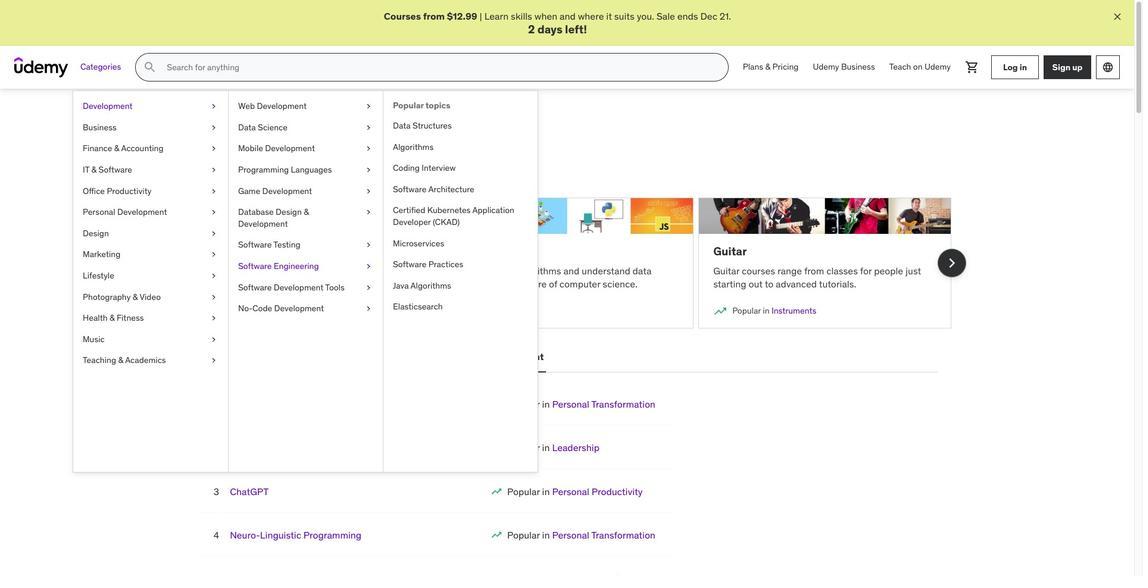 Task type: vqa. For each thing, say whether or not it's contained in the screenshot.
from to the middle
yes



Task type: locate. For each thing, give the bounding box(es) containing it.
to right out on the right of the page
[[765, 278, 774, 290]]

popular in personal transformation
[[508, 399, 656, 410], [508, 530, 656, 542]]

& for software
[[91, 164, 97, 175]]

0 vertical spatial personal development
[[83, 207, 167, 218]]

popular in image down starting
[[714, 304, 728, 319]]

game development link
[[229, 181, 383, 202]]

photography & video link
[[73, 287, 228, 308]]

personal transformation link for first cell from the top of the page
[[552, 399, 656, 410]]

1 vertical spatial programming
[[304, 530, 362, 542]]

data down web
[[238, 122, 256, 133]]

& down game development link
[[304, 207, 309, 218]]

xsmall image
[[364, 101, 374, 112], [209, 164, 219, 176], [364, 207, 374, 218], [209, 228, 219, 240], [364, 240, 374, 251], [209, 249, 219, 261], [209, 292, 219, 303]]

0 vertical spatial algorithms
[[393, 142, 434, 152]]

guitar courses range from classes for people just starting out to advanced tutorials.
[[714, 265, 922, 290]]

just
[[906, 265, 922, 277]]

from inside guitar courses range from classes for people just starting out to advanced tutorials.
[[805, 265, 825, 277]]

data inside carousel element
[[256, 306, 273, 316]]

data.
[[243, 278, 265, 290]]

and inside "courses from $12.99 | learn skills when and where it suits you. sale ends dec 21. 2 days left!"
[[560, 10, 576, 22]]

office
[[83, 186, 105, 196]]

kubernetes
[[428, 205, 471, 216]]

in down popular in leadership
[[542, 486, 550, 498]]

days
[[538, 22, 563, 37]]

xsmall image inside data science link
[[364, 122, 374, 134]]

data science
[[238, 122, 288, 133]]

xsmall image inside the personal development link
[[209, 207, 219, 218]]

xsmall image for office productivity
[[209, 186, 219, 197]]

xsmall image inside no-code development 'link'
[[364, 303, 374, 315]]

from left $12.99 at top
[[423, 10, 445, 22]]

xsmall image up computers
[[364, 240, 374, 251]]

software up statistical
[[238, 240, 272, 250]]

0 vertical spatial guitar
[[714, 244, 747, 259]]

personal down 'elasticsearch' link
[[441, 351, 481, 363]]

& for accounting
[[114, 143, 119, 154]]

1 horizontal spatial topics
[[426, 100, 451, 111]]

personal productivity link
[[552, 486, 643, 498]]

development inside no-code development 'link'
[[274, 303, 324, 314]]

development
[[83, 101, 133, 112], [257, 101, 307, 112], [265, 143, 315, 154], [262, 186, 312, 196], [117, 207, 167, 218], [238, 218, 288, 229], [274, 282, 324, 293], [274, 303, 324, 314], [483, 351, 544, 363]]

0 horizontal spatial personal development
[[83, 207, 167, 218]]

machine
[[197, 244, 243, 259]]

it & software link
[[73, 160, 228, 181]]

1 popular in personal transformation from the top
[[508, 399, 656, 410]]

popular for instruments link
[[733, 306, 761, 316]]

photography & video
[[83, 292, 161, 302]]

certified kubernetes application developer (ckad)
[[393, 205, 515, 228]]

2 vertical spatial and
[[564, 265, 580, 277]]

xsmall image inside office productivity link
[[209, 186, 219, 197]]

xsmall image inside "software development tools" link
[[364, 282, 374, 294]]

xsmall image for music
[[209, 334, 219, 346]]

udemy image
[[14, 57, 69, 78]]

1 horizontal spatial design
[[276, 207, 302, 218]]

no-code development link
[[229, 299, 383, 320]]

topics up the structures
[[426, 100, 451, 111]]

2 horizontal spatial from
[[805, 265, 825, 277]]

and up 'left!'
[[560, 10, 576, 22]]

to inside guitar courses range from classes for people just starting out to advanced tutorials.
[[765, 278, 774, 290]]

learn left something
[[183, 152, 207, 164]]

popular in image
[[197, 304, 212, 319], [714, 304, 728, 319], [491, 486, 503, 498]]

xsmall image down learn
[[209, 292, 219, 303]]

design inside the database design & development
[[276, 207, 302, 218]]

udemy business
[[813, 62, 876, 72]]

xsmall image for mobile development
[[364, 143, 374, 155]]

coding interview
[[393, 163, 456, 173]]

1 udemy from the left
[[813, 62, 840, 72]]

0 horizontal spatial skills
[[429, 152, 450, 164]]

development inside "personal development" button
[[483, 351, 544, 363]]

xsmall image up use
[[209, 249, 219, 261]]

development for the personal development link
[[117, 207, 167, 218]]

health
[[83, 313, 108, 324]]

personal development inside button
[[441, 351, 544, 363]]

web development
[[238, 101, 307, 112]]

popular in image down learn
[[197, 304, 212, 319]]

submit search image
[[143, 60, 157, 75]]

& right the health
[[110, 313, 115, 324]]

personal transformation link down the personal productivity link
[[552, 530, 656, 542]]

development inside web development link
[[257, 101, 307, 112]]

development inside mobile development link
[[265, 143, 315, 154]]

xsmall image inside it & software 'link'
[[209, 164, 219, 176]]

learn inside "courses from $12.99 | learn skills when and where it suits you. sale ends dec 21. 2 days left!"
[[485, 10, 509, 22]]

1 vertical spatial personal transformation link
[[552, 530, 656, 542]]

1 horizontal spatial personal development
[[441, 351, 544, 363]]

plans
[[743, 62, 764, 72]]

accounting
[[121, 143, 164, 154]]

udemy right on at the right
[[925, 62, 951, 72]]

data right no-
[[256, 306, 273, 316]]

& left 'video' on the bottom of the page
[[133, 292, 138, 302]]

1 horizontal spatial udemy
[[925, 62, 951, 72]]

guitar for guitar
[[714, 244, 747, 259]]

to up structures
[[482, 265, 491, 277]]

udemy right pricing
[[813, 62, 840, 72]]

from up advanced on the right
[[805, 265, 825, 277]]

personal development down 'office productivity'
[[83, 207, 167, 218]]

personal development down 'elasticsearch' link
[[441, 351, 544, 363]]

popular left leadership "link"
[[508, 442, 540, 454]]

practices
[[429, 259, 464, 270]]

xsmall image inside programming languages link
[[364, 164, 374, 176]]

xsmall image inside web development link
[[364, 101, 374, 112]]

topics inside the software engineering element
[[426, 100, 451, 111]]

plans & pricing
[[743, 62, 799, 72]]

academics
[[125, 355, 166, 366]]

learn up structures
[[456, 265, 480, 277]]

0 horizontal spatial learn
[[183, 152, 207, 164]]

xsmall image down something
[[209, 164, 219, 176]]

java algorithms
[[393, 280, 452, 291]]

popular in personal transformation up the leadership
[[508, 399, 656, 410]]

mobile development link
[[229, 138, 383, 160]]

4
[[214, 530, 219, 542]]

software up code
[[238, 282, 272, 293]]

and up "computer"
[[564, 265, 580, 277]]

xsmall image for database design & development
[[364, 207, 374, 218]]

xsmall image inside design link
[[209, 228, 219, 240]]

& inside "link"
[[110, 313, 115, 324]]

0 horizontal spatial business
[[83, 122, 117, 133]]

$12.99
[[447, 10, 478, 22]]

developer
[[393, 217, 431, 228]]

xsmall image inside software engineering link
[[364, 261, 374, 273]]

dec
[[701, 10, 718, 22]]

1 horizontal spatial skills
[[511, 10, 533, 22]]

photography
[[83, 292, 131, 302]]

software development tools link
[[229, 277, 383, 299]]

skills up '2'
[[511, 10, 533, 22]]

xsmall image inside the finance & accounting link
[[209, 143, 219, 155]]

or
[[325, 152, 334, 164]]

xsmall image for personal development
[[209, 207, 219, 218]]

0 vertical spatial personal transformation link
[[552, 399, 656, 410]]

xsmall image inside photography & video link
[[209, 292, 219, 303]]

in
[[1020, 62, 1028, 73], [247, 306, 254, 316], [763, 306, 770, 316], [542, 399, 550, 410], [542, 442, 550, 454], [542, 486, 550, 498], [542, 530, 550, 542]]

1 vertical spatial productivity
[[592, 486, 643, 498]]

1 vertical spatial learn
[[183, 152, 207, 164]]

2 vertical spatial from
[[221, 278, 241, 290]]

skills
[[511, 10, 533, 22], [429, 152, 450, 164]]

popular in instruments
[[733, 306, 817, 316]]

build
[[493, 265, 514, 277]]

popular up data structures on the left of the page
[[393, 100, 424, 111]]

data structures
[[393, 120, 452, 131]]

health & fitness link
[[73, 308, 228, 329]]

web
[[238, 101, 255, 112]]

popular left code
[[217, 306, 245, 316]]

guitar inside guitar courses range from classes for people just starting out to advanced tutorials.
[[714, 265, 740, 277]]

popular in personal transformation down popular in personal productivity
[[508, 530, 656, 542]]

& right it
[[91, 164, 97, 175]]

& right code
[[275, 306, 281, 316]]

3
[[214, 486, 219, 498]]

teach on udemy link
[[883, 53, 958, 82]]

& right plans on the right of page
[[766, 62, 771, 72]]

popular inside the software engineering element
[[393, 100, 424, 111]]

popular down popular in leadership
[[508, 486, 540, 498]]

development for "personal development" button at bottom left
[[483, 351, 544, 363]]

1 vertical spatial topics
[[338, 117, 381, 136]]

software down "machine learning" on the top
[[238, 261, 272, 272]]

data inside the software engineering element
[[393, 120, 411, 131]]

0 vertical spatial and
[[560, 10, 576, 22]]

development for game development link
[[262, 186, 312, 196]]

teach on udemy
[[890, 62, 951, 72]]

to
[[307, 265, 316, 277], [412, 265, 420, 277], [482, 265, 491, 277], [765, 278, 774, 290]]

popular right popular in icon
[[508, 530, 540, 542]]

software up certified
[[393, 184, 427, 195]]

0 horizontal spatial productivity
[[107, 186, 152, 196]]

popular in image up popular in icon
[[491, 486, 503, 498]]

where
[[578, 10, 604, 22]]

development inside game development link
[[262, 186, 312, 196]]

teaching & academics
[[83, 355, 166, 366]]

software up 'office productivity'
[[99, 164, 132, 175]]

interview
[[422, 163, 456, 173]]

learn for learn something completely new or improve your existing skills
[[183, 152, 207, 164]]

1 vertical spatial skills
[[429, 152, 450, 164]]

xsmall image inside marketing link
[[209, 249, 219, 261]]

xsmall image up your
[[364, 101, 374, 112]]

fitness
[[117, 313, 144, 324]]

data down popular topics
[[393, 120, 411, 131]]

0 vertical spatial business
[[842, 62, 876, 72]]

xsmall image inside health & fitness "link"
[[209, 313, 219, 324]]

popular for the personal productivity link
[[508, 486, 540, 498]]

xsmall image for photography & video
[[209, 292, 219, 303]]

software up java
[[393, 259, 427, 270]]

java
[[393, 280, 409, 291]]

0 vertical spatial skills
[[511, 10, 533, 22]]

2 vertical spatial learn
[[456, 265, 480, 277]]

how
[[392, 265, 410, 277]]

neuro-linguistic programming
[[230, 530, 362, 542]]

business left teach
[[842, 62, 876, 72]]

xsmall image for software development tools
[[364, 282, 374, 294]]

design link
[[73, 223, 228, 244]]

shopping cart with 0 items image
[[966, 60, 980, 75]]

2 horizontal spatial learn
[[485, 10, 509, 22]]

development inside "software development tools" link
[[274, 282, 324, 293]]

software for software development tools
[[238, 282, 272, 293]]

xsmall image for it & software
[[209, 164, 219, 176]]

xsmall image inside "software testing" link
[[364, 240, 374, 251]]

0 vertical spatial transformation
[[592, 399, 656, 410]]

1 vertical spatial popular in personal transformation
[[508, 530, 656, 542]]

1 vertical spatial guitar
[[714, 265, 740, 277]]

choose a language image
[[1103, 61, 1115, 73]]

from down statistical
[[221, 278, 241, 290]]

software inside 'link'
[[99, 164, 132, 175]]

1 horizontal spatial learn
[[456, 265, 480, 277]]

0 horizontal spatial design
[[83, 228, 109, 239]]

1 guitar from the top
[[714, 244, 747, 259]]

& for video
[[133, 292, 138, 302]]

xsmall image inside teaching & academics link
[[209, 355, 219, 367]]

0 horizontal spatial popular in image
[[197, 304, 212, 319]]

to up "software development tools" link at the left of page
[[307, 265, 316, 277]]

advanced
[[776, 278, 817, 290]]

4 cell from the top
[[508, 530, 656, 542]]

topics up improve
[[338, 117, 381, 136]]

1 cell from the top
[[508, 399, 656, 410]]

algorithms up 'coding'
[[393, 142, 434, 152]]

xsmall image inside mobile development link
[[364, 143, 374, 155]]

at
[[501, 278, 510, 290]]

personal up the leadership
[[552, 399, 590, 410]]

& right the finance
[[114, 143, 119, 154]]

skills right existing
[[429, 152, 450, 164]]

learn inside learn to build algorithms and understand data structures at the core of computer science.
[[456, 265, 480, 277]]

0 horizontal spatial udemy
[[813, 62, 840, 72]]

data
[[633, 265, 652, 277]]

cell
[[508, 399, 656, 410], [508, 442, 600, 454], [508, 486, 643, 498], [508, 530, 656, 542], [508, 573, 656, 577]]

xsmall image for teaching & academics
[[209, 355, 219, 367]]

xsmall image for development
[[209, 101, 219, 112]]

personal down office
[[83, 207, 115, 218]]

xsmall image left certified
[[364, 207, 374, 218]]

& inside 'link'
[[91, 164, 97, 175]]

xsmall image inside music link
[[209, 334, 219, 346]]

1 vertical spatial from
[[805, 265, 825, 277]]

popular in image for guitar
[[714, 304, 728, 319]]

0 vertical spatial productivity
[[107, 186, 152, 196]]

development inside the personal development link
[[117, 207, 167, 218]]

popular in image
[[491, 530, 503, 542]]

0 vertical spatial popular in personal transformation
[[508, 399, 656, 410]]

3 cell from the top
[[508, 486, 643, 498]]

health & fitness
[[83, 313, 144, 324]]

0 horizontal spatial from
[[221, 278, 241, 290]]

design down game development
[[276, 207, 302, 218]]

0 vertical spatial learn
[[485, 10, 509, 22]]

2 udemy from the left
[[925, 62, 951, 72]]

business up the finance
[[83, 122, 117, 133]]

range
[[778, 265, 802, 277]]

when
[[535, 10, 558, 22]]

0 vertical spatial design
[[276, 207, 302, 218]]

log in link
[[992, 56, 1040, 79]]

& right teaching in the left bottom of the page
[[118, 355, 123, 366]]

in inside 'log in' link
[[1020, 62, 1028, 73]]

personal development link
[[73, 202, 228, 223]]

and up mobile
[[243, 117, 270, 136]]

personal
[[83, 207, 115, 218], [441, 351, 481, 363], [552, 399, 590, 410], [552, 486, 590, 498], [552, 530, 590, 542]]

personal transformation link up leadership "link"
[[552, 399, 656, 410]]

popular down out on the right of the page
[[733, 306, 761, 316]]

xsmall image inside database design & development link
[[364, 207, 374, 218]]

1 horizontal spatial from
[[423, 10, 445, 22]]

|
[[480, 10, 482, 22]]

mobile
[[238, 143, 263, 154]]

xsmall image inside lifestyle link
[[209, 270, 219, 282]]

data for data science
[[238, 122, 256, 133]]

algorithms inside 'link'
[[393, 142, 434, 152]]

xsmall image up machine
[[209, 228, 219, 240]]

0 horizontal spatial programming
[[238, 164, 289, 175]]

in left the leadership
[[542, 442, 550, 454]]

application
[[473, 205, 515, 216]]

popular for data & analytics link
[[217, 306, 245, 316]]

core
[[528, 278, 547, 290]]

instruments link
[[772, 306, 817, 316]]

0 vertical spatial topics
[[426, 100, 451, 111]]

0 vertical spatial programming
[[238, 164, 289, 175]]

personal development
[[83, 207, 167, 218], [441, 351, 544, 363]]

xsmall image for business
[[209, 122, 219, 134]]

data science link
[[229, 117, 383, 138]]

2 horizontal spatial popular in image
[[714, 304, 728, 319]]

2 personal transformation link from the top
[[552, 530, 656, 542]]

xsmall image for health & fitness
[[209, 313, 219, 324]]

certified
[[393, 205, 426, 216]]

1 vertical spatial business
[[83, 122, 117, 133]]

0 vertical spatial from
[[423, 10, 445, 22]]

popular up popular in leadership
[[508, 399, 540, 410]]

design up marketing
[[83, 228, 109, 239]]

0 horizontal spatial topics
[[338, 117, 381, 136]]

1 horizontal spatial business
[[842, 62, 876, 72]]

software architecture
[[393, 184, 475, 195]]

productivity
[[107, 186, 152, 196], [592, 486, 643, 498]]

architecture
[[429, 184, 475, 195]]

close image
[[1112, 11, 1124, 23]]

personal development for the personal development link
[[83, 207, 167, 218]]

xsmall image for software testing
[[364, 240, 374, 251]]

1 vertical spatial personal development
[[441, 351, 544, 363]]

xsmall image inside game development link
[[364, 186, 374, 197]]

xsmall image inside 'business' link
[[209, 122, 219, 134]]

to inside learn to build algorithms and understand data structures at the core of computer science.
[[482, 265, 491, 277]]

software
[[99, 164, 132, 175], [393, 184, 427, 195], [238, 240, 272, 250], [393, 259, 427, 270], [238, 261, 272, 272], [238, 282, 272, 293]]

learn
[[485, 10, 509, 22], [183, 152, 207, 164], [456, 265, 480, 277]]

code
[[253, 303, 272, 314]]

1 vertical spatial transformation
[[592, 530, 656, 542]]

2 guitar from the top
[[714, 265, 740, 277]]

learn right | in the left top of the page
[[485, 10, 509, 22]]

leadership link
[[552, 442, 600, 454]]

xsmall image inside development link
[[209, 101, 219, 112]]

1 personal transformation link from the top
[[552, 399, 656, 410]]

programming right 'linguistic'
[[304, 530, 362, 542]]

programming down completely
[[238, 164, 289, 175]]

in right log
[[1020, 62, 1028, 73]]

it & software
[[83, 164, 132, 175]]

xsmall image for design
[[209, 228, 219, 240]]

something
[[209, 152, 254, 164]]

in left instruments
[[763, 306, 770, 316]]

understand
[[582, 265, 631, 277]]

xsmall image for game development
[[364, 186, 374, 197]]

development inside the database design & development
[[238, 218, 288, 229]]

xsmall image for software engineering
[[364, 261, 374, 273]]

xsmall image
[[209, 101, 219, 112], [209, 122, 219, 134], [364, 122, 374, 134], [209, 143, 219, 155], [364, 143, 374, 155], [364, 164, 374, 176], [209, 186, 219, 197], [364, 186, 374, 197], [209, 207, 219, 218], [364, 261, 374, 273], [209, 270, 219, 282], [364, 282, 374, 294], [364, 303, 374, 315], [209, 313, 219, 324], [209, 334, 219, 346], [209, 355, 219, 367]]

algorithms down software practices
[[411, 280, 452, 291]]



Task type: describe. For each thing, give the bounding box(es) containing it.
your
[[373, 152, 391, 164]]

1 vertical spatial algorithms
[[411, 280, 452, 291]]

log
[[1004, 62, 1018, 73]]

& for academics
[[118, 355, 123, 366]]

testing
[[274, 240, 301, 250]]

personal transformation link for second cell from the bottom of the page
[[552, 530, 656, 542]]

sign
[[1053, 62, 1071, 73]]

probability
[[260, 265, 305, 277]]

skills inside "courses from $12.99 | learn skills when and where it suits you. sale ends dec 21. 2 days left!"
[[511, 10, 533, 22]]

to right how
[[412, 265, 420, 277]]

engineering
[[274, 261, 319, 272]]

2
[[528, 22, 535, 37]]

algorithms link
[[384, 137, 538, 158]]

business inside 'link'
[[842, 62, 876, 72]]

popular in image for machine learning
[[197, 304, 212, 319]]

from inside use statistical probability to teach computers how to learn from data.
[[221, 278, 241, 290]]

learn to build algorithms and understand data structures at the core of computer science. link
[[441, 198, 694, 329]]

& inside the database design & development
[[304, 207, 309, 218]]

learn something completely new or improve your existing skills
[[183, 152, 450, 164]]

no-
[[238, 303, 253, 314]]

elasticsearch
[[393, 302, 443, 312]]

sign up
[[1053, 62, 1083, 73]]

new
[[306, 152, 323, 164]]

development inside development link
[[83, 101, 133, 112]]

next image
[[943, 254, 962, 273]]

neuro-
[[230, 530, 260, 542]]

game development
[[238, 186, 312, 196]]

mobile development
[[238, 143, 315, 154]]

xsmall image for no-code development
[[364, 303, 374, 315]]

learning
[[246, 244, 293, 259]]

analytics
[[282, 306, 316, 316]]

game
[[238, 186, 260, 196]]

it
[[607, 10, 612, 22]]

classes
[[827, 265, 858, 277]]

xsmall image for data science
[[364, 122, 374, 134]]

microservices link
[[384, 233, 538, 254]]

popular up something
[[183, 117, 240, 136]]

popular and trending topics
[[183, 117, 381, 136]]

2 popular in personal transformation from the top
[[508, 530, 656, 542]]

in down data. in the left of the page
[[247, 306, 254, 316]]

development for mobile development link
[[265, 143, 315, 154]]

xsmall image for marketing
[[209, 249, 219, 261]]

office productivity link
[[73, 181, 228, 202]]

personal inside button
[[441, 351, 481, 363]]

marketing link
[[73, 244, 228, 266]]

carousel element
[[183, 183, 967, 343]]

development for web development link
[[257, 101, 307, 112]]

xsmall image for lifestyle
[[209, 270, 219, 282]]

structures
[[456, 278, 499, 290]]

development for "software development tools" link at the left of page
[[274, 282, 324, 293]]

1 vertical spatial and
[[243, 117, 270, 136]]

& for fitness
[[110, 313, 115, 324]]

certified kubernetes application developer (ckad) link
[[384, 200, 538, 233]]

from inside "courses from $12.99 | learn skills when and where it suits you. sale ends dec 21. 2 days left!"
[[423, 10, 445, 22]]

5 cell from the top
[[508, 573, 656, 577]]

coding interview link
[[384, 158, 538, 179]]

machine learning
[[197, 244, 293, 259]]

popular topics
[[393, 100, 451, 111]]

teaching
[[83, 355, 116, 366]]

teaching & academics link
[[73, 350, 228, 372]]

instruments
[[772, 306, 817, 316]]

software for software engineering
[[238, 261, 272, 272]]

leadership
[[552, 442, 600, 454]]

& inside carousel element
[[275, 306, 281, 316]]

software for software practices
[[393, 259, 427, 270]]

in right popular in icon
[[542, 530, 550, 542]]

personal down leadership "link"
[[552, 486, 590, 498]]

xsmall image for programming languages
[[364, 164, 374, 176]]

no-code development
[[238, 303, 324, 314]]

software architecture link
[[384, 179, 538, 200]]

it
[[83, 164, 89, 175]]

1 horizontal spatial programming
[[304, 530, 362, 542]]

personal down popular in personal productivity
[[552, 530, 590, 542]]

software for software testing
[[238, 240, 272, 250]]

& for pricing
[[766, 62, 771, 72]]

1 horizontal spatial productivity
[[592, 486, 643, 498]]

software for software architecture
[[393, 184, 427, 195]]

database
[[238, 207, 274, 218]]

for
[[861, 265, 872, 277]]

data for data structures
[[393, 120, 411, 131]]

of
[[549, 278, 558, 290]]

software testing
[[238, 240, 301, 250]]

software practices link
[[384, 254, 538, 276]]

2 cell from the top
[[508, 442, 600, 454]]

languages
[[291, 164, 332, 175]]

existing
[[393, 152, 427, 164]]

popular for first cell from the top of the page personal transformation link
[[508, 399, 540, 410]]

teach
[[890, 62, 912, 72]]

guitar for guitar courses range from classes for people just starting out to advanced tutorials.
[[714, 265, 740, 277]]

1 vertical spatial design
[[83, 228, 109, 239]]

and inside learn to build algorithms and understand data structures at the core of computer science.
[[564, 265, 580, 277]]

use
[[197, 265, 214, 277]]

chatgpt link
[[230, 486, 269, 498]]

java algorithms link
[[384, 276, 538, 297]]

Search for anything text field
[[165, 57, 714, 78]]

science
[[258, 122, 288, 133]]

categories button
[[73, 53, 128, 82]]

neuro-linguistic programming link
[[230, 530, 362, 542]]

popular for leadership "link"
[[508, 442, 540, 454]]

log in
[[1004, 62, 1028, 73]]

popular in data & analytics
[[217, 306, 316, 316]]

elasticsearch link
[[384, 297, 538, 318]]

ends
[[678, 10, 699, 22]]

bestselling
[[199, 351, 250, 363]]

data & analytics link
[[256, 306, 316, 316]]

pricing
[[773, 62, 799, 72]]

bestselling button
[[197, 343, 253, 372]]

out
[[749, 278, 763, 290]]

xsmall image for web development
[[364, 101, 374, 112]]

use statistical probability to teach computers how to learn from data.
[[197, 265, 420, 290]]

categories
[[80, 62, 121, 72]]

video
[[140, 292, 161, 302]]

udemy inside 'link'
[[813, 62, 840, 72]]

personal development for "personal development" button at bottom left
[[441, 351, 544, 363]]

computer
[[560, 278, 601, 290]]

2 transformation from the top
[[592, 530, 656, 542]]

popular for personal transformation link associated with second cell from the bottom of the page
[[508, 530, 540, 542]]

1 transformation from the top
[[592, 399, 656, 410]]

structures
[[413, 120, 452, 131]]

1 horizontal spatial popular in image
[[491, 486, 503, 498]]

programming languages link
[[229, 160, 383, 181]]

office productivity
[[83, 186, 152, 196]]

udemy business link
[[806, 53, 883, 82]]

software engineering element
[[383, 91, 538, 473]]

teach
[[318, 265, 342, 277]]

people
[[875, 265, 904, 277]]

computers
[[344, 265, 390, 277]]

finance & accounting link
[[73, 138, 228, 160]]

xsmall image for finance & accounting
[[209, 143, 219, 155]]

in up popular in leadership
[[542, 399, 550, 410]]

courses
[[742, 265, 776, 277]]

plans & pricing link
[[736, 53, 806, 82]]

learn for learn to build algorithms and understand data structures at the core of computer science.
[[456, 265, 480, 277]]



